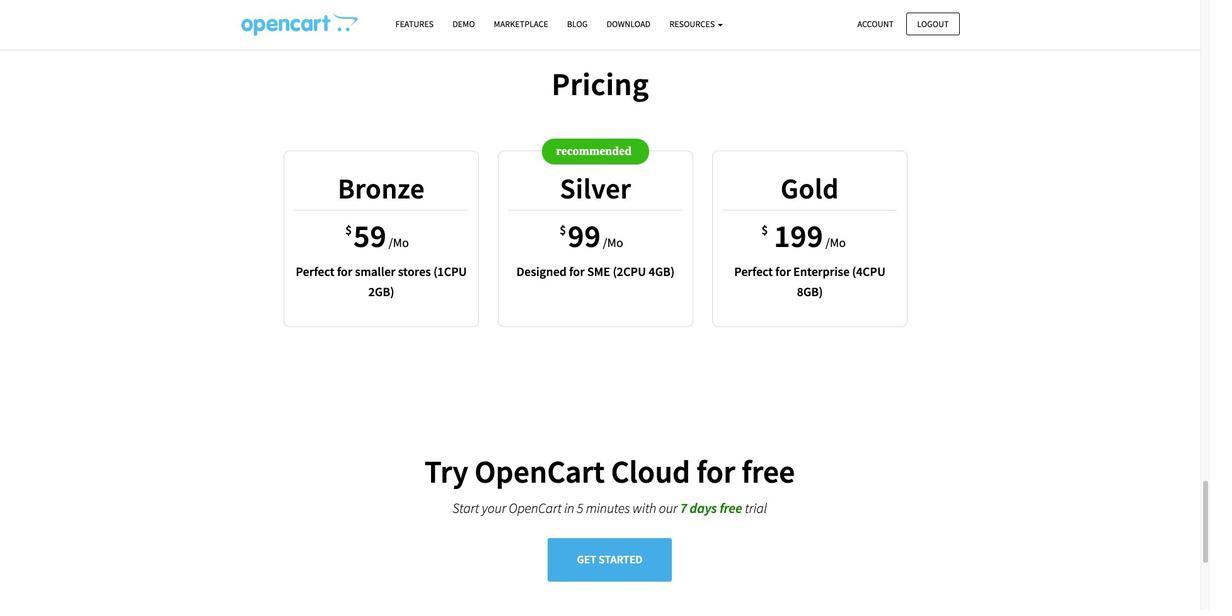 Task type: locate. For each thing, give the bounding box(es) containing it.
opencart
[[475, 452, 605, 492], [509, 499, 562, 517]]

trial
[[745, 499, 767, 517]]

0 horizontal spatial perfect
[[296, 263, 335, 279]]

logout
[[917, 18, 949, 29]]

demo
[[453, 18, 475, 30]]

5
[[577, 499, 583, 517]]

perfect for 199
[[734, 263, 773, 279]]

perfect inside perfect for enterprise (4cpu 8gb)
[[734, 263, 773, 279]]

/mo
[[389, 234, 409, 250], [603, 234, 623, 250], [826, 234, 846, 250]]

features
[[396, 18, 434, 30]]

2 horizontal spatial /mo
[[826, 234, 846, 250]]

blog link
[[558, 13, 597, 35]]

perfect for enterprise (4cpu 8gb)
[[734, 263, 886, 299]]

for left the smaller
[[337, 263, 353, 279]]

opencart cloud image
[[241, 13, 358, 36]]

59
[[354, 216, 387, 256]]

logout link
[[907, 12, 960, 35]]

try
[[425, 452, 468, 492]]

1 horizontal spatial perfect
[[734, 263, 773, 279]]

2 perfect from the left
[[734, 263, 773, 279]]

for
[[337, 263, 353, 279], [569, 263, 585, 279], [776, 263, 791, 279], [697, 452, 735, 492]]

free up trial
[[742, 452, 795, 492]]

free
[[742, 452, 795, 492], [720, 499, 742, 517]]

opencart up in
[[475, 452, 605, 492]]

2gb)
[[368, 284, 394, 299]]

99 /mo
[[568, 216, 623, 256]]

for up days
[[697, 452, 735, 492]]

for inside perfect for smaller stores (1cpu 2gb)
[[337, 263, 353, 279]]

resources link
[[660, 13, 732, 35]]

(4cpu
[[852, 263, 886, 279]]

for inside perfect for enterprise (4cpu 8gb)
[[776, 263, 791, 279]]

/mo right 99
[[603, 234, 623, 250]]

/mo for 99
[[603, 234, 623, 250]]

with
[[633, 499, 656, 517]]

perfect for 59
[[296, 263, 335, 279]]

free left trial
[[720, 499, 742, 517]]

perfect inside perfect for smaller stores (1cpu 2gb)
[[296, 263, 335, 279]]

resources
[[670, 18, 717, 30]]

opencart left in
[[509, 499, 562, 517]]

0 horizontal spatial /mo
[[389, 234, 409, 250]]

1 vertical spatial opencart
[[509, 499, 562, 517]]

2 /mo from the left
[[603, 234, 623, 250]]

3 /mo from the left
[[826, 234, 846, 250]]

for left sme
[[569, 263, 585, 279]]

demo link
[[443, 13, 484, 35]]

/mo inside 59 /mo
[[389, 234, 409, 250]]

try opencart cloud for free
[[425, 452, 795, 492]]

perfect
[[296, 263, 335, 279], [734, 263, 773, 279]]

4gb)
[[649, 263, 675, 279]]

/mo inside the 99 /mo
[[603, 234, 623, 250]]

1 horizontal spatial /mo
[[603, 234, 623, 250]]

perfect for smaller stores (1cpu 2gb)
[[296, 263, 467, 299]]

199 /mo
[[774, 216, 846, 256]]

/mo inside 199 /mo
[[826, 234, 846, 250]]

started
[[599, 552, 643, 567]]

1 /mo from the left
[[389, 234, 409, 250]]

/mo right the 59
[[389, 234, 409, 250]]

(2cpu
[[613, 263, 646, 279]]

minutes
[[586, 499, 630, 517]]

/mo up enterprise
[[826, 234, 846, 250]]

start
[[453, 499, 479, 517]]

get started
[[577, 552, 643, 567]]

for left enterprise
[[776, 263, 791, 279]]

(1cpu
[[433, 263, 467, 279]]

1 perfect from the left
[[296, 263, 335, 279]]

silver
[[560, 171, 631, 206]]

download link
[[597, 13, 660, 35]]

stores
[[398, 263, 431, 279]]



Task type: describe. For each thing, give the bounding box(es) containing it.
cloud
[[611, 452, 690, 492]]

gold
[[781, 171, 839, 206]]

designed
[[517, 263, 567, 279]]

8gb)
[[797, 284, 823, 299]]

account link
[[847, 12, 905, 35]]

199
[[774, 216, 824, 256]]

features link
[[386, 13, 443, 35]]

account
[[858, 18, 894, 29]]

1 vertical spatial free
[[720, 499, 742, 517]]

marketplace link
[[484, 13, 558, 35]]

get started link
[[548, 538, 672, 582]]

designed for sme (2cpu 4gb)
[[517, 263, 675, 279]]

for for 199
[[776, 263, 791, 279]]

for for 59
[[337, 263, 353, 279]]

for for 99
[[569, 263, 585, 279]]

your
[[482, 499, 506, 517]]

0 vertical spatial free
[[742, 452, 795, 492]]

our
[[659, 499, 678, 517]]

/mo for 199
[[826, 234, 846, 250]]

/mo for 59
[[389, 234, 409, 250]]

bronze
[[338, 171, 425, 206]]

smaller
[[355, 263, 396, 279]]

sme
[[587, 263, 610, 279]]

start your opencart in 5 minutes with our 7 days free trial
[[453, 499, 767, 517]]

enterprise
[[794, 263, 850, 279]]

download
[[607, 18, 651, 30]]

days
[[690, 499, 717, 517]]

pricing
[[552, 64, 649, 104]]

marketplace
[[494, 18, 548, 30]]

0 vertical spatial opencart
[[475, 452, 605, 492]]

59 /mo
[[354, 216, 409, 256]]

99
[[568, 216, 601, 256]]

in
[[564, 499, 574, 517]]

get
[[577, 552, 597, 567]]

blog
[[567, 18, 588, 30]]

7
[[680, 499, 687, 517]]



Task type: vqa. For each thing, say whether or not it's contained in the screenshot.
'shopping basket' image
no



